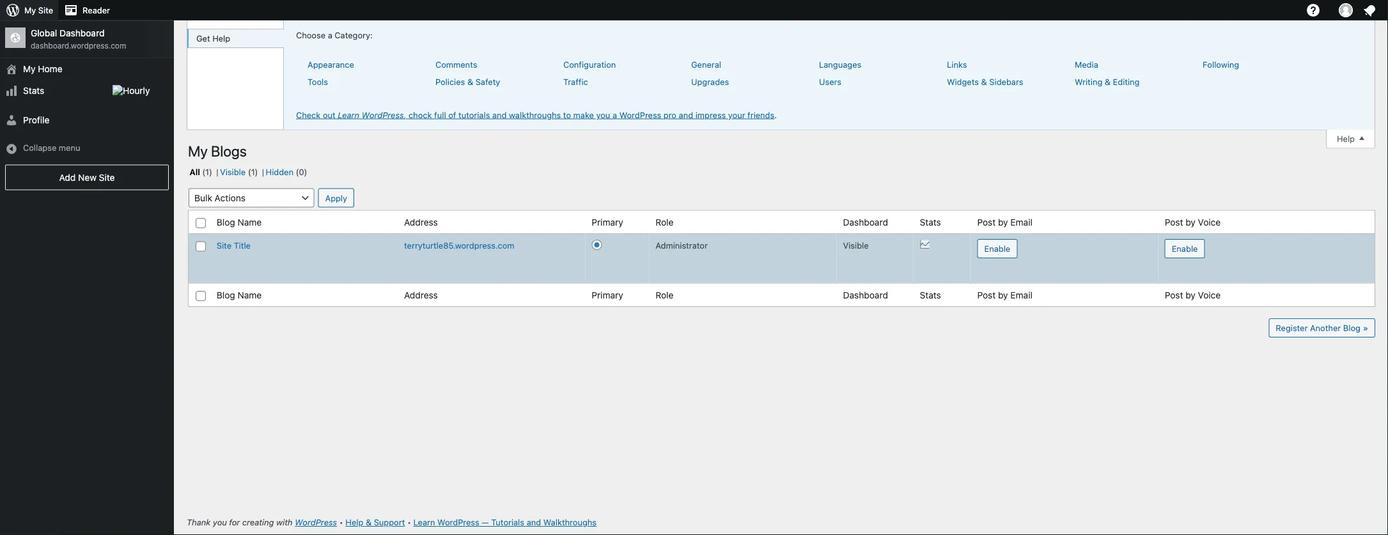 Task type: vqa. For each thing, say whether or not it's contained in the screenshot.
Site within the Toolbar Navigation
yes



Task type: locate. For each thing, give the bounding box(es) containing it.
1 horizontal spatial visible
[[843, 241, 869, 250]]

1 vertical spatial help
[[1337, 134, 1355, 144]]

1 vertical spatial name
[[238, 290, 262, 300]]

site left title
[[217, 241, 232, 250]]

1 role from the top
[[656, 217, 674, 227]]

1 horizontal spatial site
[[99, 172, 115, 183]]

0 vertical spatial my
[[24, 5, 36, 15]]

2 vertical spatial dashboard
[[843, 290, 888, 300]]

appearance
[[308, 59, 354, 69]]

role down administrator
[[656, 290, 674, 300]]

you
[[596, 110, 610, 120], [213, 518, 227, 527]]

full
[[434, 110, 446, 120]]

walkthroughs
[[509, 110, 561, 120]]

0 horizontal spatial you
[[213, 518, 227, 527]]

1 vertical spatial stats
[[920, 217, 941, 227]]

get
[[196, 34, 210, 43]]

blog left "»"
[[1343, 323, 1361, 333]]

(1) left hidden
[[248, 167, 258, 176]]

wordpress
[[362, 110, 404, 120], [619, 110, 661, 120], [295, 518, 337, 527], [437, 518, 479, 527]]

blog name up title
[[217, 217, 262, 227]]

learn right out
[[338, 110, 359, 120]]

1 vertical spatial dashboard
[[843, 217, 888, 227]]

None checkbox
[[196, 241, 206, 252], [196, 291, 206, 301], [196, 241, 206, 252], [196, 291, 206, 301]]

help & support link
[[346, 518, 405, 527]]

support
[[374, 518, 405, 527]]

help button
[[1326, 130, 1376, 149]]

a
[[328, 30, 332, 40], [613, 110, 617, 120]]

1 horizontal spatial |
[[262, 167, 264, 176]]

• right "wordpress" link
[[339, 518, 343, 527]]

you right make on the left of the page
[[596, 110, 610, 120]]

1 post by voice from the top
[[1165, 217, 1221, 227]]

0 vertical spatial blog
[[217, 217, 235, 227]]

0 vertical spatial blog name
[[217, 217, 262, 227]]

0 vertical spatial post by email
[[977, 217, 1033, 227]]

2 voice from the top
[[1198, 290, 1221, 300]]

hidden
[[266, 167, 294, 176]]

voice
[[1198, 217, 1221, 227], [1198, 290, 1221, 300]]

widgets & sidebars
[[947, 77, 1023, 86]]

post
[[977, 217, 996, 227], [1165, 217, 1183, 227], [977, 290, 996, 300], [1165, 290, 1183, 300]]

and
[[492, 110, 507, 120], [679, 110, 693, 120], [527, 518, 541, 527]]

1 vertical spatial primary
[[592, 290, 623, 300]]

0 vertical spatial you
[[596, 110, 610, 120]]

bell image
[[1362, 3, 1372, 13]]

| down the my blogs on the left of the page
[[216, 167, 218, 176]]

1 • from the left
[[339, 518, 343, 527]]

dashboard.wordpress.com
[[31, 41, 126, 50]]

stats down stats 'image'
[[920, 290, 941, 300]]

2 blog name from the top
[[217, 290, 262, 300]]

0 horizontal spatial site
[[38, 5, 53, 15]]

1 post by email from the top
[[977, 217, 1033, 227]]

administrator
[[656, 241, 708, 250]]

address
[[404, 217, 438, 227], [404, 290, 438, 300]]

configuration
[[563, 59, 616, 69]]

stats down my home
[[23, 85, 44, 96]]

stats
[[23, 85, 44, 96], [920, 217, 941, 227], [920, 290, 941, 300]]

my for my site
[[24, 5, 36, 15]]

0 horizontal spatial |
[[216, 167, 218, 176]]

1 blog name from the top
[[217, 217, 262, 227]]

None radio
[[592, 240, 602, 250]]

my up global
[[24, 5, 36, 15]]

0 vertical spatial learn
[[338, 110, 359, 120]]

1 horizontal spatial a
[[613, 110, 617, 120]]

learn right "support"
[[413, 518, 435, 527]]

0 horizontal spatial learn
[[338, 110, 359, 120]]

& for policies
[[467, 77, 473, 86]]

thank you for creating with wordpress • help & support • learn wordpress — tutorials and walkthroughs
[[187, 518, 597, 527]]

title
[[234, 241, 251, 250]]

role
[[656, 217, 674, 227], [656, 290, 674, 300]]

0 vertical spatial stats
[[23, 85, 44, 96]]

&
[[467, 77, 473, 86], [981, 77, 987, 86], [1105, 77, 1111, 86], [366, 518, 372, 527]]

0 vertical spatial role
[[656, 217, 674, 227]]

None submit
[[318, 188, 354, 208], [977, 239, 1018, 258], [1165, 239, 1205, 258], [318, 188, 354, 208], [977, 239, 1018, 258], [1165, 239, 1205, 258]]

post by voice
[[1165, 217, 1221, 227], [1165, 290, 1221, 300]]

my inside main menu navigation
[[23, 64, 36, 74]]

my inside 'link'
[[24, 5, 36, 15]]

0 vertical spatial a
[[328, 30, 332, 40]]

profile link
[[0, 109, 174, 131]]

stats up stats 'image'
[[920, 217, 941, 227]]

upgrades
[[691, 77, 729, 86]]

0 horizontal spatial •
[[339, 518, 343, 527]]

a right make on the left of the page
[[613, 110, 617, 120]]

my blogs
[[188, 142, 247, 160]]

(1)
[[202, 167, 212, 176], [248, 167, 258, 176]]

1 vertical spatial voice
[[1198, 290, 1221, 300]]

2 vertical spatial site
[[217, 241, 232, 250]]

wordpress left —
[[437, 518, 479, 527]]

& for widgets
[[981, 77, 987, 86]]

blog inside 'link'
[[1343, 323, 1361, 333]]

toolbar navigation
[[0, 0, 1381, 20]]

policies & safety link
[[436, 77, 500, 86]]

learn
[[338, 110, 359, 120], [413, 518, 435, 527]]

choose
[[296, 30, 326, 40]]

1 vertical spatial email
[[1011, 290, 1033, 300]]

& left editing
[[1105, 77, 1111, 86]]

2 vertical spatial my
[[188, 142, 208, 160]]

site
[[38, 5, 53, 15], [99, 172, 115, 183], [217, 241, 232, 250]]

0 vertical spatial email
[[1011, 217, 1033, 227]]

for
[[229, 518, 240, 527]]

1 address from the top
[[404, 217, 438, 227]]

0 vertical spatial visible
[[220, 167, 246, 176]]

1 vertical spatial role
[[656, 290, 674, 300]]

None checkbox
[[196, 218, 206, 228]]

learn inside contextual help tab element
[[338, 110, 359, 120]]

site title link
[[217, 241, 251, 250]]

site inside add new site link
[[99, 172, 115, 183]]

name up title
[[238, 217, 262, 227]]

blogs
[[211, 142, 247, 160]]

1 | from the left
[[216, 167, 218, 176]]

1 vertical spatial learn
[[413, 518, 435, 527]]

0 vertical spatial post by voice
[[1165, 217, 1221, 227]]

address up terryturtle85.wordpress.com link at the top
[[404, 217, 438, 227]]

0 vertical spatial primary
[[592, 217, 623, 227]]

blog down site title
[[217, 290, 235, 300]]

my left home
[[23, 64, 36, 74]]

• right "support"
[[407, 518, 411, 527]]

collapse
[[23, 143, 56, 153]]

role up administrator
[[656, 217, 674, 227]]

1 vertical spatial address
[[404, 290, 438, 300]]

main menu navigation
[[0, 0, 174, 535]]

0 vertical spatial name
[[238, 217, 262, 227]]

0 horizontal spatial a
[[328, 30, 332, 40]]

0 horizontal spatial (1)
[[202, 167, 212, 176]]

1 vertical spatial site
[[99, 172, 115, 183]]

contextual help tab element
[[187, 20, 1375, 130]]

0 vertical spatial help
[[212, 34, 230, 43]]

(1) right all
[[202, 167, 212, 176]]

0 horizontal spatial visible
[[220, 167, 246, 176]]

following
[[1203, 59, 1239, 69]]

dashboard
[[59, 28, 105, 38], [843, 217, 888, 227], [843, 290, 888, 300]]

my
[[24, 5, 36, 15], [23, 64, 36, 74], [188, 142, 208, 160]]

1 vertical spatial blog name
[[217, 290, 262, 300]]

1 horizontal spatial (1)
[[248, 167, 258, 176]]

name down title
[[238, 290, 262, 300]]

1 horizontal spatial •
[[407, 518, 411, 527]]

0 vertical spatial address
[[404, 217, 438, 227]]

my home
[[23, 64, 62, 74]]

blog name down title
[[217, 290, 262, 300]]

blog
[[217, 217, 235, 227], [217, 290, 235, 300], [1343, 323, 1361, 333]]

a right choose
[[328, 30, 332, 40]]

—
[[482, 518, 489, 527]]

(0)
[[296, 167, 307, 176]]

.
[[775, 110, 777, 120]]

collapse menu button
[[0, 138, 174, 160]]

walkthroughs
[[543, 518, 597, 527]]

0 vertical spatial voice
[[1198, 217, 1221, 227]]

thank
[[187, 518, 211, 527]]

2 horizontal spatial help
[[1337, 134, 1355, 144]]

1 vertical spatial post by voice
[[1165, 290, 1221, 300]]

terryturtle85.wordpress.com
[[404, 241, 514, 250]]

•
[[339, 518, 343, 527], [407, 518, 411, 527]]

site inside my site 'link'
[[38, 5, 53, 15]]

& right widgets
[[981, 77, 987, 86]]

2 role from the top
[[656, 290, 674, 300]]

my up all
[[188, 142, 208, 160]]

wordpress left chock
[[362, 110, 404, 120]]

appearance link
[[308, 59, 354, 69]]

you left for
[[213, 518, 227, 527]]

site right new
[[99, 172, 115, 183]]

2 | from the left
[[262, 167, 264, 176]]

site up global
[[38, 5, 53, 15]]

2 vertical spatial blog
[[1343, 323, 1361, 333]]

2 vertical spatial help
[[346, 518, 363, 527]]

to
[[563, 110, 571, 120]]

0 vertical spatial site
[[38, 5, 53, 15]]

links
[[947, 59, 967, 69]]

1 vertical spatial post by email
[[977, 290, 1033, 300]]

add new site
[[59, 172, 115, 183]]

& for writing
[[1105, 77, 1111, 86]]

by
[[998, 217, 1008, 227], [1186, 217, 1196, 227], [998, 290, 1008, 300], [1186, 290, 1196, 300]]

| left hidden
[[262, 167, 264, 176]]

visible
[[220, 167, 246, 176], [843, 241, 869, 250]]

address down terryturtle85.wordpress.com link at the top
[[404, 290, 438, 300]]

1 email from the top
[[1011, 217, 1033, 227]]

make
[[573, 110, 594, 120]]

1 vertical spatial my
[[23, 64, 36, 74]]

primary
[[592, 217, 623, 227], [592, 290, 623, 300]]

help
[[212, 34, 230, 43], [1337, 134, 1355, 144], [346, 518, 363, 527]]

blog up site title 'link'
[[217, 217, 235, 227]]

1 horizontal spatial help
[[346, 518, 363, 527]]

with
[[276, 518, 293, 527]]

0 vertical spatial dashboard
[[59, 28, 105, 38]]

& left safety
[[467, 77, 473, 86]]

1 horizontal spatial you
[[596, 110, 610, 120]]

1 name from the top
[[238, 217, 262, 227]]

post by email
[[977, 217, 1033, 227], [977, 290, 1033, 300]]

following link
[[1203, 59, 1239, 69]]



Task type: describe. For each thing, give the bounding box(es) containing it.
languages
[[819, 59, 862, 69]]

configuration link
[[563, 59, 616, 69]]

»
[[1363, 323, 1369, 333]]

sidebars
[[990, 77, 1023, 86]]

add new site link
[[5, 165, 169, 190]]

check out learn wordpress , chock full of tutorials and walkthroughs to make you a wordpress pro and impress your friends .
[[296, 110, 777, 120]]

comments
[[436, 59, 477, 69]]

of
[[448, 110, 456, 120]]

1 vertical spatial you
[[213, 518, 227, 527]]

2 • from the left
[[407, 518, 411, 527]]

help inside dropdown button
[[1337, 134, 1355, 144]]

1 primary from the top
[[592, 217, 623, 227]]

0 horizontal spatial help
[[212, 34, 230, 43]]

another
[[1310, 323, 1341, 333]]

wordpress left pro at the left
[[619, 110, 661, 120]]

2 primary from the top
[[592, 290, 623, 300]]

1 horizontal spatial and
[[527, 518, 541, 527]]

upgrades link
[[691, 77, 729, 86]]

safety
[[476, 77, 500, 86]]

get help link
[[189, 29, 284, 48]]

editing
[[1113, 77, 1140, 86]]

2 email from the top
[[1011, 290, 1033, 300]]

impress
[[696, 110, 726, 120]]

widgets
[[947, 77, 979, 86]]

out
[[323, 110, 336, 120]]

links link
[[947, 59, 967, 69]]

general
[[691, 59, 721, 69]]

add
[[59, 172, 76, 183]]

comments link
[[436, 59, 477, 69]]

register
[[1276, 323, 1308, 333]]

my for my home
[[23, 64, 36, 74]]

register another blog » link
[[1269, 319, 1376, 338]]

0 horizontal spatial and
[[492, 110, 507, 120]]

writing
[[1075, 77, 1103, 86]]

get help
[[196, 34, 230, 43]]

users
[[819, 77, 842, 86]]

you inside contextual help tab element
[[596, 110, 610, 120]]

learn wordpress — tutorials and walkthroughs link
[[413, 518, 597, 527]]

all (1) | visible (1) | hidden (0)
[[190, 167, 307, 176]]

global dashboard dashboard.wordpress.com
[[31, 28, 126, 50]]

policies & safety
[[436, 77, 500, 86]]

site title
[[217, 241, 251, 250]]

choose a category:
[[296, 30, 373, 40]]

reader
[[83, 5, 110, 15]]

,
[[404, 110, 406, 120]]

my site
[[24, 5, 53, 15]]

new
[[78, 172, 96, 183]]

dashboard inside global dashboard dashboard.wordpress.com
[[59, 28, 105, 38]]

all
[[190, 167, 200, 176]]

2 (1) from the left
[[248, 167, 258, 176]]

2 post by voice from the top
[[1165, 290, 1221, 300]]

terryturtle85.wordpress.com link
[[404, 241, 514, 250]]

check
[[296, 110, 321, 120]]

1 voice from the top
[[1198, 217, 1221, 227]]

2 post by email from the top
[[977, 290, 1033, 300]]

my site link
[[0, 0, 58, 20]]

1 vertical spatial a
[[613, 110, 617, 120]]

wordpress link
[[295, 518, 337, 527]]

tools link
[[308, 77, 328, 86]]

tutorials
[[491, 518, 524, 527]]

traffic
[[563, 77, 588, 86]]

tools
[[308, 77, 328, 86]]

reader link
[[58, 0, 115, 20]]

2 name from the top
[[238, 290, 262, 300]]

1 (1) from the left
[[202, 167, 212, 176]]

& left "support"
[[366, 518, 372, 527]]

writing & editing
[[1075, 77, 1140, 86]]

general link
[[691, 59, 721, 69]]

hourly views image
[[113, 85, 164, 98]]

languages link
[[819, 59, 862, 69]]

stats image
[[920, 239, 930, 249]]

1 vertical spatial visible
[[843, 241, 869, 250]]

stats link
[[0, 80, 174, 102]]

friends
[[748, 110, 775, 120]]

chock
[[409, 110, 432, 120]]

2 vertical spatial stats
[[920, 290, 941, 300]]

2 horizontal spatial site
[[217, 241, 232, 250]]

home
[[38, 64, 62, 74]]

1 horizontal spatial learn
[[413, 518, 435, 527]]

register another blog »
[[1276, 323, 1369, 333]]

users link
[[819, 77, 842, 86]]

2 horizontal spatial and
[[679, 110, 693, 120]]

writing & editing link
[[1075, 77, 1140, 86]]

2 address from the top
[[404, 290, 438, 300]]

stats inside "link"
[[23, 85, 44, 96]]

media link
[[1075, 59, 1099, 69]]

profile
[[23, 114, 49, 125]]

my for my blogs
[[188, 142, 208, 160]]

category:
[[335, 30, 373, 40]]

creating
[[242, 518, 274, 527]]

collapse menu
[[23, 143, 80, 153]]

1 vertical spatial blog
[[217, 290, 235, 300]]

global
[[31, 28, 57, 38]]

wordpress right with
[[295, 518, 337, 527]]

traffic link
[[563, 77, 588, 86]]

media
[[1075, 59, 1099, 69]]

my home link
[[0, 58, 174, 80]]

widgets & sidebars link
[[947, 77, 1023, 86]]

your
[[728, 110, 745, 120]]



